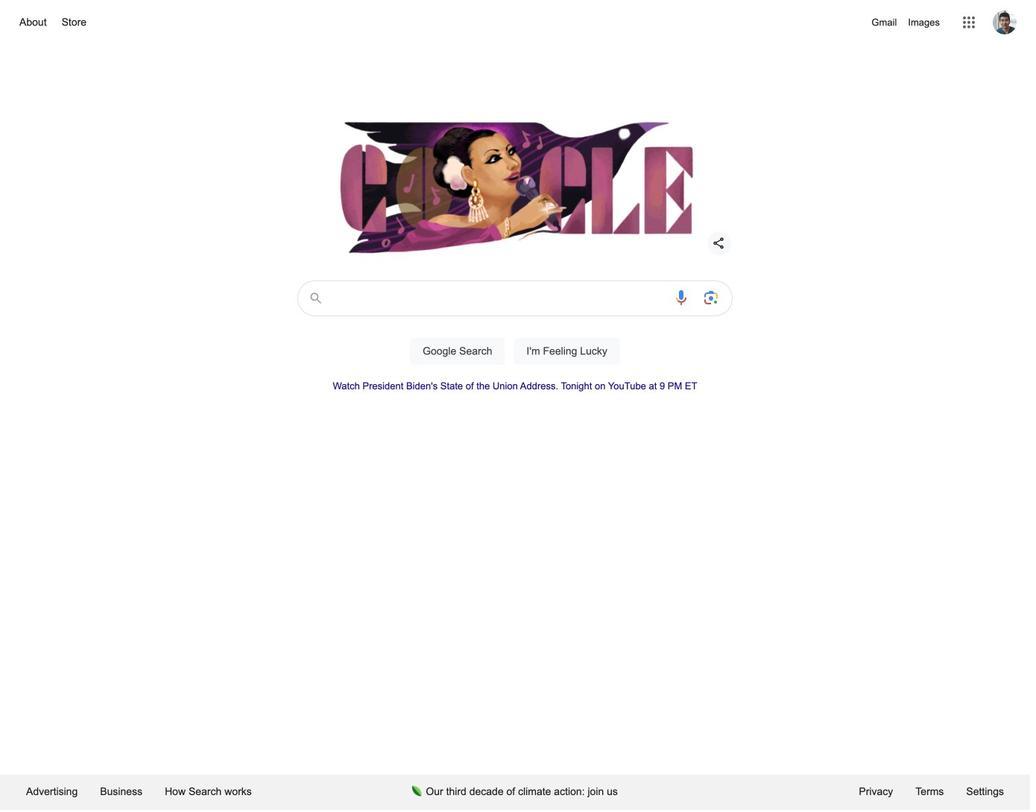 Task type: vqa. For each thing, say whether or not it's contained in the screenshot.
Send to your phone button
no



Task type: describe. For each thing, give the bounding box(es) containing it.
lola beltrán's 92nd birthday image
[[329, 112, 702, 261]]



Task type: locate. For each thing, give the bounding box(es) containing it.
search by image image
[[703, 289, 721, 307]]

None search field
[[15, 276, 1016, 382]]

search by voice image
[[673, 289, 691, 307]]



